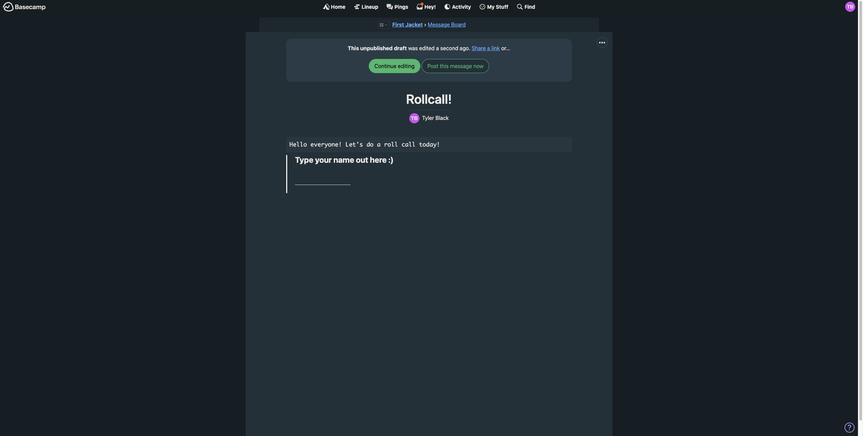 Task type: vqa. For each thing, say whether or not it's contained in the screenshot.
Tyler Black
yes



Task type: locate. For each thing, give the bounding box(es) containing it.
hey! button
[[417, 2, 436, 10]]

2 horizontal spatial a
[[488, 45, 491, 51]]

a second ago element
[[436, 45, 469, 51]]

0 vertical spatial tyler black image
[[846, 2, 856, 12]]

tyler black
[[422, 115, 449, 121]]

.
[[469, 45, 471, 51]]

a right do
[[377, 141, 381, 148]]

share
[[472, 45, 486, 51]]

continue
[[375, 63, 397, 69]]

board
[[452, 22, 466, 28]]

draft
[[394, 45, 407, 51]]

a
[[436, 45, 439, 51], [488, 45, 491, 51], [377, 141, 381, 148]]

home
[[331, 4, 346, 10]]

home link
[[323, 3, 346, 10]]

out
[[356, 155, 369, 165]]

› message board
[[425, 22, 466, 28]]

tyler black image
[[846, 2, 856, 12], [410, 113, 420, 123]]

continue editing
[[375, 63, 415, 69]]

›
[[425, 22, 427, 28]]

None submit
[[422, 59, 490, 73]]

edited
[[420, 45, 435, 51]]

first
[[393, 22, 404, 28]]

pings button
[[387, 3, 409, 10]]

call
[[402, 141, 416, 148]]

1 horizontal spatial tyler black image
[[846, 2, 856, 12]]

do
[[367, 141, 374, 148]]

name
[[334, 155, 355, 165]]

1 vertical spatial tyler black image
[[410, 113, 420, 123]]

first jacket
[[393, 22, 423, 28]]

pings
[[395, 4, 409, 10]]

rollcall!
[[406, 92, 452, 107]]

or…
[[502, 45, 511, 51]]

my stuff
[[488, 4, 509, 10]]

0 horizontal spatial tyler black image
[[410, 113, 420, 123]]

type your name out here :)
[[295, 155, 394, 165]]

today!
[[419, 141, 441, 148]]

this unpublished draft was edited a second ago . share a link or…
[[348, 45, 511, 51]]

continue editing link
[[369, 59, 421, 73]]

main element
[[0, 0, 859, 13]]

a left link
[[488, 45, 491, 51]]

lineup link
[[354, 3, 379, 10]]

a right 'edited'
[[436, 45, 439, 51]]

link
[[492, 45, 500, 51]]

jacket
[[406, 22, 423, 28]]

message board link
[[428, 22, 466, 28]]

was
[[409, 45, 418, 51]]

everyone!
[[311, 141, 342, 148]]

message
[[428, 22, 450, 28]]

editing
[[398, 63, 415, 69]]

your
[[315, 155, 332, 165]]



Task type: describe. For each thing, give the bounding box(es) containing it.
let's
[[346, 141, 363, 148]]

stuff
[[496, 4, 509, 10]]

activity
[[452, 4, 471, 10]]

first jacket link
[[393, 22, 423, 28]]

switch accounts image
[[3, 2, 46, 12]]

tyler black image inside main element
[[846, 2, 856, 12]]

lineup
[[362, 4, 379, 10]]

hello everyone! let's do a roll call today!
[[290, 141, 441, 148]]

my stuff button
[[480, 3, 509, 10]]

type
[[295, 155, 314, 165]]

unpublished
[[361, 45, 393, 51]]

ago
[[460, 45, 469, 51]]

black
[[436, 115, 449, 121]]

hey!
[[425, 4, 436, 10]]

here
[[370, 155, 387, 165]]

0 horizontal spatial a
[[377, 141, 381, 148]]

roll
[[384, 141, 398, 148]]

share a link link
[[472, 45, 500, 51]]

tyler
[[422, 115, 434, 121]]

hello
[[290, 141, 307, 148]]

this
[[348, 45, 359, 51]]

activity link
[[444, 3, 471, 10]]

:)
[[389, 155, 394, 165]]

1 horizontal spatial a
[[436, 45, 439, 51]]

my
[[488, 4, 495, 10]]

find button
[[517, 3, 536, 10]]

find
[[525, 4, 536, 10]]

second
[[441, 45, 459, 51]]



